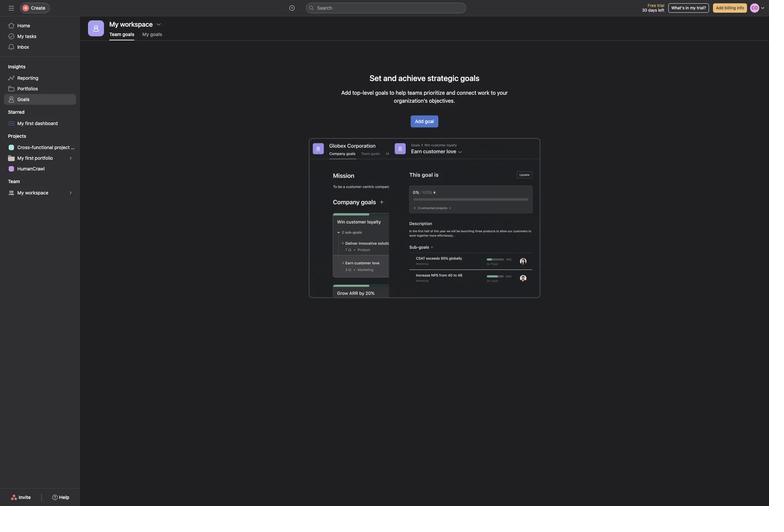 Task type: vqa. For each thing, say whether or not it's contained in the screenshot.
the first
yes



Task type: describe. For each thing, give the bounding box(es) containing it.
free trial 30 days left
[[643, 3, 665, 13]]

insights element
[[0, 61, 80, 106]]

teams
[[408, 90, 423, 96]]

goals inside add top-level goals to help teams prioritize and connect work to your organization's objectives.
[[375, 90, 388, 96]]

portfolios link
[[4, 83, 76, 94]]

plan
[[71, 144, 80, 150]]

my first portfolio link
[[4, 153, 76, 163]]

in
[[686, 5, 690, 10]]

projects button
[[0, 133, 26, 139]]

tasks
[[25, 33, 36, 39]]

insights button
[[0, 63, 25, 70]]

achieve
[[399, 73, 426, 83]]

set
[[370, 73, 382, 83]]

my for my tasks
[[17, 33, 24, 39]]

search list box
[[306, 3, 466, 13]]

help
[[396, 90, 406, 96]]

add for add top-level goals to help teams prioritize and connect work to your organization's objectives.
[[342, 90, 351, 96]]

cross-functional project plan link
[[4, 142, 80, 153]]

level
[[363, 90, 374, 96]]

my for my workspace
[[17, 190, 24, 196]]

top-
[[353, 90, 363, 96]]

invite button
[[6, 491, 35, 503]]

home link
[[4, 20, 76, 31]]

my first dashboard link
[[4, 118, 76, 129]]

add for add billing info
[[717, 5, 724, 10]]

1 to from the left
[[390, 90, 395, 96]]

trial?
[[697, 5, 707, 10]]

add billing info
[[717, 5, 745, 10]]

my for my first dashboard
[[17, 120, 24, 126]]

days
[[649, 8, 658, 13]]

teams element
[[0, 175, 80, 200]]

my goals
[[142, 31, 162, 37]]

my goals link
[[142, 31, 162, 40]]

goal
[[425, 118, 434, 124]]

insights
[[8, 64, 25, 69]]

billing
[[725, 5, 736, 10]]

cross-functional project plan
[[17, 144, 80, 150]]

goals for team goals
[[123, 31, 134, 37]]

what's
[[672, 5, 685, 10]]

help button
[[48, 491, 74, 503]]

my tasks
[[17, 33, 36, 39]]

connect
[[457, 90, 477, 96]]

work
[[478, 90, 490, 96]]

info
[[738, 5, 745, 10]]

cross-
[[17, 144, 32, 150]]

see details, my first portfolio image
[[69, 156, 73, 160]]

my
[[691, 5, 696, 10]]

prioritize
[[424, 90, 445, 96]]

trial
[[658, 3, 665, 8]]

starred element
[[0, 106, 80, 130]]

my workspace
[[17, 190, 48, 196]]

what's in my trial?
[[672, 5, 707, 10]]

my workspace link
[[4, 187, 76, 198]]

inbox link
[[4, 42, 76, 52]]

see details, my workspace image
[[69, 191, 73, 195]]

my first dashboard
[[17, 120, 58, 126]]

dashboard
[[35, 120, 58, 126]]

my workspace
[[109, 20, 153, 28]]

global element
[[0, 16, 80, 56]]



Task type: locate. For each thing, give the bounding box(es) containing it.
portfolios
[[17, 86, 38, 91]]

1 vertical spatial team
[[8, 178, 20, 184]]

my for my first portfolio
[[17, 155, 24, 161]]

goals down show options image
[[150, 31, 162, 37]]

humancrawl
[[17, 166, 45, 171]]

goals right level
[[375, 90, 388, 96]]

add inside add top-level goals to help teams prioritize and connect work to your organization's objectives.
[[342, 90, 351, 96]]

inbox
[[17, 44, 29, 50]]

search button
[[306, 3, 466, 13]]

team for team
[[8, 178, 20, 184]]

2 vertical spatial add
[[415, 118, 424, 124]]

first for portfolio
[[25, 155, 34, 161]]

0 horizontal spatial add
[[342, 90, 351, 96]]

add for add goal
[[415, 118, 424, 124]]

team inside dropdown button
[[8, 178, 20, 184]]

team goals
[[109, 31, 134, 37]]

add goal
[[415, 118, 434, 124]]

0 horizontal spatial to
[[390, 90, 395, 96]]

team button
[[0, 178, 20, 185]]

projects element
[[0, 130, 80, 175]]

goals
[[17, 96, 30, 102]]

my down the cross-
[[17, 155, 24, 161]]

my tasks link
[[4, 31, 76, 42]]

organization's
[[394, 98, 428, 104]]

2 horizontal spatial add
[[717, 5, 724, 10]]

0 horizontal spatial goals
[[123, 31, 134, 37]]

add goal button
[[411, 115, 439, 127]]

first
[[25, 120, 34, 126], [25, 155, 34, 161]]

create button
[[20, 3, 50, 13]]

1 vertical spatial first
[[25, 155, 34, 161]]

1 first from the top
[[25, 120, 34, 126]]

1 horizontal spatial team
[[109, 31, 121, 37]]

functional
[[32, 144, 53, 150]]

project
[[54, 144, 70, 150]]

to left help
[[390, 90, 395, 96]]

my inside 'global' element
[[17, 33, 24, 39]]

add
[[717, 5, 724, 10], [342, 90, 351, 96], [415, 118, 424, 124]]

home
[[17, 23, 30, 28]]

to left your
[[491, 90, 496, 96]]

and up objectives.
[[447, 90, 456, 96]]

my first portfolio
[[17, 155, 53, 161]]

reporting
[[17, 75, 38, 81]]

first up humancrawl
[[25, 155, 34, 161]]

first inside my first dashboard link
[[25, 120, 34, 126]]

team for team goals
[[109, 31, 121, 37]]

history image
[[289, 5, 295, 11]]

first for dashboard
[[25, 120, 34, 126]]

what's in my trial? button
[[669, 3, 710, 13]]

0 vertical spatial first
[[25, 120, 34, 126]]

humancrawl link
[[4, 163, 76, 174]]

first inside my first portfolio link
[[25, 155, 34, 161]]

my down team dropdown button
[[17, 190, 24, 196]]

my inside starred element
[[17, 120, 24, 126]]

add left top-
[[342, 90, 351, 96]]

workspace
[[25, 190, 48, 196]]

reporting link
[[4, 73, 76, 83]]

0 vertical spatial add
[[717, 5, 724, 10]]

starred button
[[0, 109, 24, 115]]

add left goal
[[415, 118, 424, 124]]

1 horizontal spatial and
[[447, 90, 456, 96]]

hide sidebar image
[[9, 5, 14, 11]]

to
[[390, 90, 395, 96], [491, 90, 496, 96]]

1 horizontal spatial goals
[[150, 31, 162, 37]]

goals link
[[4, 94, 76, 105]]

0 horizontal spatial and
[[384, 73, 397, 83]]

0 vertical spatial team
[[109, 31, 121, 37]]

add left billing
[[717, 5, 724, 10]]

goals for my goals
[[150, 31, 162, 37]]

objectives.
[[429, 98, 455, 104]]

left
[[659, 8, 665, 13]]

1 vertical spatial and
[[447, 90, 456, 96]]

1 horizontal spatial to
[[491, 90, 496, 96]]

my down starred
[[17, 120, 24, 126]]

add billing info button
[[714, 3, 748, 13]]

show options image
[[156, 22, 161, 27]]

2 to from the left
[[491, 90, 496, 96]]

30
[[643, 8, 648, 13]]

team down my workspace
[[109, 31, 121, 37]]

portfolio
[[35, 155, 53, 161]]

0 vertical spatial and
[[384, 73, 397, 83]]

add top-level goals to help teams prioritize and connect work to your organization's objectives.
[[342, 90, 508, 104]]

my down my workspace
[[142, 31, 149, 37]]

projects
[[8, 133, 26, 139]]

search
[[317, 5, 332, 11]]

set and achieve strategic goals
[[370, 73, 480, 83]]

my
[[142, 31, 149, 37], [17, 33, 24, 39], [17, 120, 24, 126], [17, 155, 24, 161], [17, 190, 24, 196]]

your
[[497, 90, 508, 96]]

team down humancrawl
[[8, 178, 20, 184]]

team goals link
[[109, 31, 134, 40]]

starred
[[8, 109, 24, 115]]

team
[[109, 31, 121, 37], [8, 178, 20, 184]]

and
[[384, 73, 397, 83], [447, 90, 456, 96]]

1 vertical spatial add
[[342, 90, 351, 96]]

and right set
[[384, 73, 397, 83]]

1 horizontal spatial add
[[415, 118, 424, 124]]

first left dashboard
[[25, 120, 34, 126]]

goals down my workspace
[[123, 31, 134, 37]]

my inside 'link'
[[17, 190, 24, 196]]

my left tasks
[[17, 33, 24, 39]]

create
[[31, 5, 45, 11]]

free
[[648, 3, 657, 8]]

my inside projects element
[[17, 155, 24, 161]]

and inside add top-level goals to help teams prioritize and connect work to your organization's objectives.
[[447, 90, 456, 96]]

invite
[[19, 494, 31, 500]]

help
[[59, 494, 69, 500]]

goals
[[123, 31, 134, 37], [150, 31, 162, 37], [375, 90, 388, 96]]

strategic goals
[[428, 73, 480, 83]]

2 first from the top
[[25, 155, 34, 161]]

0 horizontal spatial team
[[8, 178, 20, 184]]

2 horizontal spatial goals
[[375, 90, 388, 96]]

my for my goals
[[142, 31, 149, 37]]



